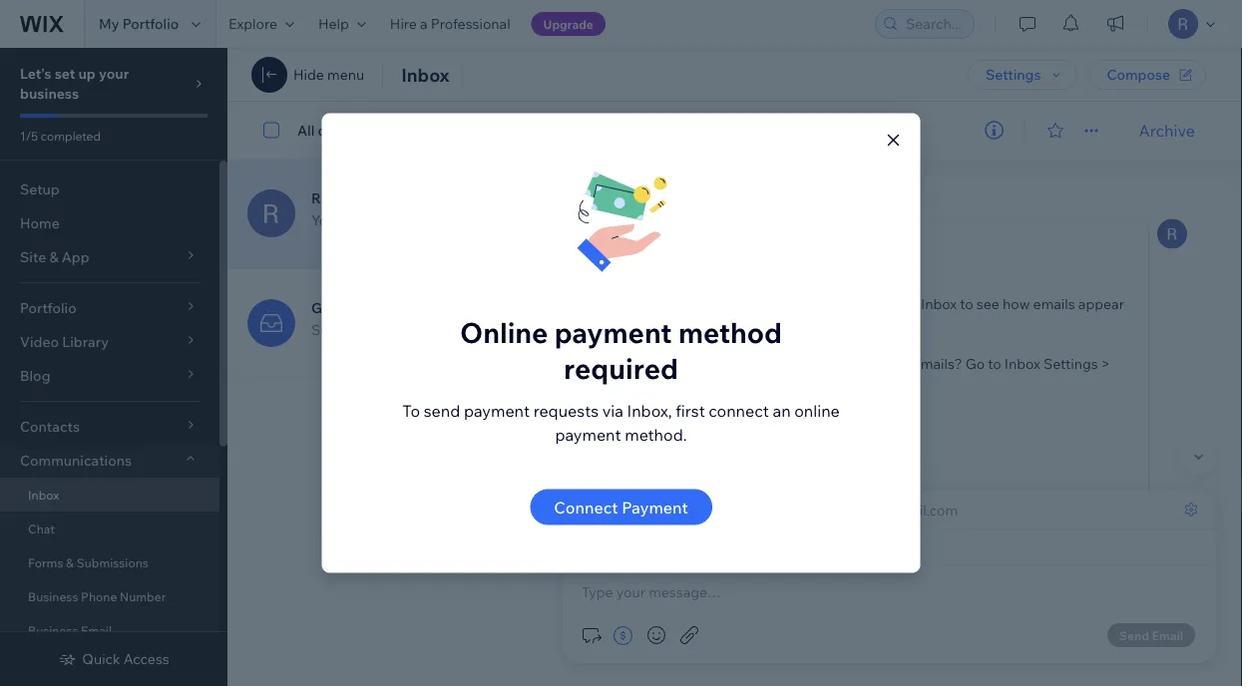 Task type: describe. For each thing, give the bounding box(es) containing it.
up inside the getting started set up your inbox
[[337, 321, 354, 339]]

ruby anderson you:
[[311, 190, 414, 229]]

menu
[[327, 66, 364, 83]]

and
[[713, 295, 738, 312]]

>
[[1102, 355, 1110, 372]]

getting started set up your inbox
[[311, 299, 426, 339]]

forms & submissions
[[28, 555, 149, 570]]

a right hire
[[420, 15, 428, 32]]

first
[[676, 401, 705, 421]]

setup link
[[0, 173, 220, 207]]

message
[[582, 502, 641, 519]]

signature
[[740, 355, 801, 372]]

required
[[564, 351, 679, 386]]

home
[[20, 215, 60, 232]]

team.😁😁😁😁😁😁😁😁
[[704, 375, 855, 392]]

to left the
[[804, 355, 818, 372]]

go
[[966, 355, 985, 372]]

sent
[[720, 232, 745, 247]]

forms & submissions link
[[0, 546, 220, 580]]

connect payment button
[[530, 490, 712, 525]]

connect payment
[[554, 498, 688, 517]]

getting
[[311, 299, 362, 317]]

to left the add
[[684, 355, 698, 372]]

anderson for ruby anderson you:
[[349, 190, 414, 207]]

of
[[897, 355, 910, 372]]

your inside the let's set up your business
[[99, 65, 129, 82]]

new
[[781, 232, 804, 247]]

ruby anderson
[[603, 112, 706, 130]]

professional
[[431, 15, 511, 32]]

help
[[318, 15, 349, 32]]

inbox down hire
[[401, 63, 450, 86]]

forms
[[28, 555, 63, 570]]

completed
[[41, 128, 101, 143]]

inbox right go
[[1005, 355, 1041, 372]]

my for my portfolio sent you a new message
[[647, 232, 665, 247]]

inbox inside sidebar element
[[28, 488, 59, 503]]

set
[[311, 321, 334, 339]]

let's
[[20, 65, 51, 82]]

portfolio for my portfolio sent you a new message
[[667, 232, 717, 247]]

access
[[124, 651, 169, 668]]

saved replies image
[[579, 624, 603, 648]]

payment inside online payment method required
[[555, 315, 672, 350]]

to down hit
[[647, 315, 660, 332]]

via:
[[644, 502, 666, 519]]

upgrade button
[[532, 12, 606, 36]]

want
[[647, 355, 681, 372]]

all
[[297, 121, 315, 139]]

up inside the let's set up your business
[[78, 65, 96, 82]]

hire
[[390, 15, 417, 32]]

the
[[821, 355, 843, 372]]

let's set up your business
[[20, 65, 129, 102]]

compose button
[[1089, 60, 1207, 90]]

anderson for ruby anderson
[[641, 112, 706, 130]]

hire a professional link
[[378, 0, 523, 48]]

connect
[[709, 401, 769, 421]]

how
[[1003, 295, 1030, 312]]

Type your message. Hit enter to submit. text field
[[579, 582, 1201, 604]]

bottom
[[846, 355, 894, 372]]

archive link
[[1139, 120, 1196, 140]]

1/5
[[20, 128, 38, 143]]

email
[[815, 295, 850, 312]]

is
[[709, 255, 719, 272]]

via
[[602, 401, 624, 421]]

to:
[[749, 502, 768, 519]]

add
[[701, 355, 726, 372]]

my for my portfolio
[[99, 15, 119, 32]]

business for business email
[[28, 623, 78, 638]]

attachment
[[654, 410, 720, 425]]

your inside the getting started set up your inbox
[[357, 321, 387, 339]]

requests
[[534, 401, 599, 421]]

settings button
[[968, 60, 1077, 90]]

inbox,
[[627, 401, 672, 421]]

online
[[460, 315, 548, 350]]

you
[[748, 232, 769, 247]]

chat link
[[0, 512, 220, 546]]

to left see
[[960, 295, 974, 312]]

1
[[646, 410, 651, 425]]

files image
[[678, 624, 702, 648]]

1 horizontal spatial ruby anderson image
[[560, 115, 590, 145]]

hit
[[647, 295, 666, 312]]

a right the add
[[729, 355, 737, 372]]

quick access button
[[58, 651, 169, 669]]

payment
[[622, 498, 688, 517]]

started
[[365, 299, 415, 317]]

home link
[[0, 207, 220, 241]]

this
[[679, 255, 706, 272]]

ruby anderson image
[[1158, 219, 1188, 249]]

email.
[[762, 255, 800, 272]]



Task type: locate. For each thing, give the bounding box(es) containing it.
0 vertical spatial settings
[[986, 66, 1041, 83]]

email up the "quick"
[[81, 623, 112, 638]]

ruby for ruby anderson you:
[[311, 190, 346, 207]]

0 horizontal spatial ruby
[[311, 190, 346, 207]]

hide
[[293, 66, 324, 83]]

1 business from the top
[[28, 589, 78, 604]]

to: rubyanndersson@gmail.com
[[749, 502, 958, 519]]

email inside business email link
[[81, 623, 112, 638]]

None checkbox
[[252, 118, 297, 142]]

business inside business email link
[[28, 623, 78, 638]]

appear
[[1079, 295, 1125, 312]]

0 horizontal spatial anderson
[[349, 190, 414, 207]]

business email link
[[0, 614, 220, 648]]

1 vertical spatial anderson
[[349, 190, 414, 207]]

business
[[28, 589, 78, 604], [28, 623, 78, 638]]

1 vertical spatial portfolio
[[667, 232, 717, 247]]

check
[[741, 295, 780, 312]]

ruby
[[603, 112, 638, 130], [311, 190, 346, 207]]

my inside chat messages log
[[647, 232, 665, 247]]

1 vertical spatial payment
[[464, 401, 530, 421]]

1 horizontal spatial email
[[670, 502, 705, 519]]

1 horizontal spatial settings
[[1044, 355, 1098, 372]]

business phone number
[[28, 589, 166, 604]]

0 horizontal spatial email
[[81, 623, 112, 638]]

inbox inside the getting started set up your inbox
[[390, 321, 426, 339]]

inbox
[[401, 63, 450, 86], [921, 295, 957, 312], [390, 321, 426, 339], [1005, 355, 1041, 372], [28, 488, 59, 503]]

ruby anderson image
[[560, 115, 590, 145], [248, 190, 295, 238]]

payment up required
[[555, 315, 672, 350]]

an
[[773, 401, 791, 421]]

sidebar element
[[0, 48, 228, 687]]

submissions
[[77, 555, 149, 570]]

a right you
[[771, 232, 778, 247]]

message via:
[[582, 502, 666, 519]]

1 horizontal spatial portfolio
[[667, 232, 717, 247]]

you:
[[311, 212, 339, 229]]

1 vertical spatial &
[[66, 555, 74, 570]]

my up the let's set up your business
[[99, 15, 119, 32]]

2 horizontal spatial your
[[783, 295, 812, 312]]

online payment method required
[[460, 315, 782, 386]]

payment
[[555, 315, 672, 350], [464, 401, 530, 421], [555, 425, 621, 445]]

settings
[[986, 66, 1041, 83], [1044, 355, 1098, 372]]

explore
[[229, 15, 277, 32]]

1 vertical spatial your
[[783, 295, 812, 312]]

1/5 completed
[[20, 128, 101, 143]]

1 horizontal spatial &
[[692, 375, 701, 392]]

email
[[670, 502, 705, 519], [81, 623, 112, 638]]

setup
[[20, 181, 60, 198]]

& inside sidebar element
[[66, 555, 74, 570]]

0 horizontal spatial my
[[99, 15, 119, 32]]

0 vertical spatial payment
[[555, 315, 672, 350]]

message
[[807, 232, 858, 247]]

0 vertical spatial business
[[28, 589, 78, 604]]

provider's
[[854, 295, 918, 312]]

0 vertical spatial ruby anderson image
[[560, 115, 590, 145]]

0 horizontal spatial &
[[66, 555, 74, 570]]

0 horizontal spatial your
[[99, 65, 129, 82]]

portfolio up this
[[667, 232, 717, 247]]

0 horizontal spatial ruby anderson image
[[248, 190, 295, 238]]

your
[[99, 65, 129, 82], [783, 295, 812, 312], [357, 321, 387, 339]]

hide menu button up all
[[252, 57, 364, 93]]

settings inside hey! this is a test email. hit 'send' and check your email provider's inbox to see how emails appear to recipients. want to add a signature to the bottom of emails? go to inbox settings > profile & team.😁😁😁😁😁😁😁😁
[[1044, 355, 1098, 372]]

up right set
[[337, 321, 354, 339]]

anderson
[[641, 112, 706, 130], [349, 190, 414, 207]]

&
[[692, 375, 701, 392], [66, 555, 74, 570]]

& inside hey! this is a test email. hit 'send' and check your email provider's inbox to see how emails appear to recipients. want to add a signature to the bottom of emails? go to inbox settings > profile & team.😁😁😁😁😁😁😁😁
[[692, 375, 701, 392]]

getting started image
[[248, 299, 295, 347]]

to right go
[[988, 355, 1002, 372]]

emails
[[1034, 295, 1076, 312]]

to
[[402, 401, 420, 421]]

a right the is
[[723, 255, 730, 272]]

communications
[[20, 452, 132, 470]]

communications button
[[0, 444, 220, 478]]

email button
[[670, 502, 729, 519]]

conversations
[[318, 121, 410, 139]]

hey! this is a test email. hit 'send' and check your email provider's inbox to see how emails appear to recipients. want to add a signature to the bottom of emails? go to inbox settings > profile & team.😁😁😁😁😁😁😁😁
[[647, 255, 1125, 392]]

inbox link
[[0, 478, 220, 512]]

see
[[977, 295, 1000, 312]]

online
[[795, 401, 840, 421]]

portfolio for my portfolio
[[122, 15, 179, 32]]

1 vertical spatial settings
[[1044, 355, 1098, 372]]

1 horizontal spatial up
[[337, 321, 354, 339]]

quick
[[82, 651, 120, 668]]

email inside email button
[[670, 502, 705, 519]]

upgrade
[[544, 16, 594, 31]]

rubyanndersson@gmail.com
[[771, 502, 958, 519]]

& right forms
[[66, 555, 74, 570]]

chat
[[28, 521, 55, 536]]

emojis image
[[645, 624, 669, 648]]

payment right send
[[464, 401, 530, 421]]

1 vertical spatial up
[[337, 321, 354, 339]]

my portfolio
[[99, 15, 179, 32]]

profile
[[647, 375, 689, 392]]

send
[[424, 401, 460, 421]]

anderson inside ruby anderson you:
[[349, 190, 414, 207]]

inbox down started
[[390, 321, 426, 339]]

your left email
[[783, 295, 812, 312]]

inbox left see
[[921, 295, 957, 312]]

1 vertical spatial email
[[81, 623, 112, 638]]

2 vertical spatial payment
[[555, 425, 621, 445]]

test
[[733, 255, 759, 272]]

email right via:
[[670, 502, 705, 519]]

0 vertical spatial up
[[78, 65, 96, 82]]

hey!
[[647, 255, 676, 272]]

business
[[20, 85, 79, 102]]

1 vertical spatial business
[[28, 623, 78, 638]]

1 attachment
[[646, 410, 720, 425]]

0 vertical spatial my
[[99, 15, 119, 32]]

my
[[99, 15, 119, 32], [647, 232, 665, 247]]

2 business from the top
[[28, 623, 78, 638]]

number
[[120, 589, 166, 604]]

0 vertical spatial ruby
[[603, 112, 638, 130]]

payment down "requests"
[[555, 425, 621, 445]]

portfolio inside chat messages log
[[667, 232, 717, 247]]

portfolio up the let's set up your business
[[122, 15, 179, 32]]

quick access
[[82, 651, 169, 668]]

1 horizontal spatial my
[[647, 232, 665, 247]]

recipients.
[[663, 315, 731, 332]]

0 horizontal spatial settings
[[986, 66, 1041, 83]]

& down the add
[[692, 375, 701, 392]]

ruby anderson image left the you:
[[248, 190, 295, 238]]

my up 'hey!'
[[647, 232, 665, 247]]

archive
[[1139, 120, 1196, 140]]

phone
[[81, 589, 117, 604]]

0 vertical spatial portfolio
[[122, 15, 179, 32]]

emails?
[[913, 355, 963, 372]]

0 horizontal spatial up
[[78, 65, 96, 82]]

0 horizontal spatial portfolio
[[122, 15, 179, 32]]

all conversations
[[297, 121, 410, 139]]

business email
[[28, 623, 112, 638]]

business down business phone number
[[28, 623, 78, 638]]

'send'
[[669, 295, 710, 312]]

1 vertical spatial ruby
[[311, 190, 346, 207]]

1 vertical spatial ruby anderson image
[[248, 190, 295, 238]]

inbox up chat
[[28, 488, 59, 503]]

settings inside settings button
[[986, 66, 1041, 83]]

1 horizontal spatial ruby
[[603, 112, 638, 130]]

ruby for ruby anderson
[[603, 112, 638, 130]]

portfolio
[[122, 15, 179, 32], [667, 232, 717, 247]]

hide menu button
[[252, 57, 364, 93], [293, 66, 364, 84]]

your right the set
[[99, 65, 129, 82]]

0 vertical spatial anderson
[[641, 112, 706, 130]]

set
[[55, 65, 75, 82]]

1 horizontal spatial your
[[357, 321, 387, 339]]

1 horizontal spatial anderson
[[641, 112, 706, 130]]

0 vertical spatial your
[[99, 65, 129, 82]]

0 vertical spatial email
[[670, 502, 705, 519]]

up right the set
[[78, 65, 96, 82]]

to send payment requests via inbox, first connect an online payment method.
[[402, 401, 840, 445]]

2 vertical spatial your
[[357, 321, 387, 339]]

ruby inside ruby anderson you:
[[311, 190, 346, 207]]

my portfolio sent you a new message
[[647, 232, 858, 247]]

hire a professional
[[390, 15, 511, 32]]

business down forms
[[28, 589, 78, 604]]

Search... field
[[900, 10, 968, 38]]

ruby anderson image left ruby anderson
[[560, 115, 590, 145]]

your down started
[[357, 321, 387, 339]]

chat messages log
[[537, 159, 1243, 566]]

business inside business phone number link
[[28, 589, 78, 604]]

0 vertical spatial &
[[692, 375, 701, 392]]

1 vertical spatial my
[[647, 232, 665, 247]]

business for business phone number
[[28, 589, 78, 604]]

method
[[679, 315, 782, 350]]

hide menu button down help
[[293, 66, 364, 84]]

your inside hey! this is a test email. hit 'send' and check your email provider's inbox to see how emails appear to recipients. want to add a signature to the bottom of emails? go to inbox settings > profile & team.😁😁😁😁😁😁😁😁
[[783, 295, 812, 312]]

None field
[[641, 539, 1201, 557]]

help button
[[306, 0, 378, 48]]

method.
[[625, 425, 687, 445]]



Task type: vqa. For each thing, say whether or not it's contained in the screenshot.
bottom at bottom
yes



